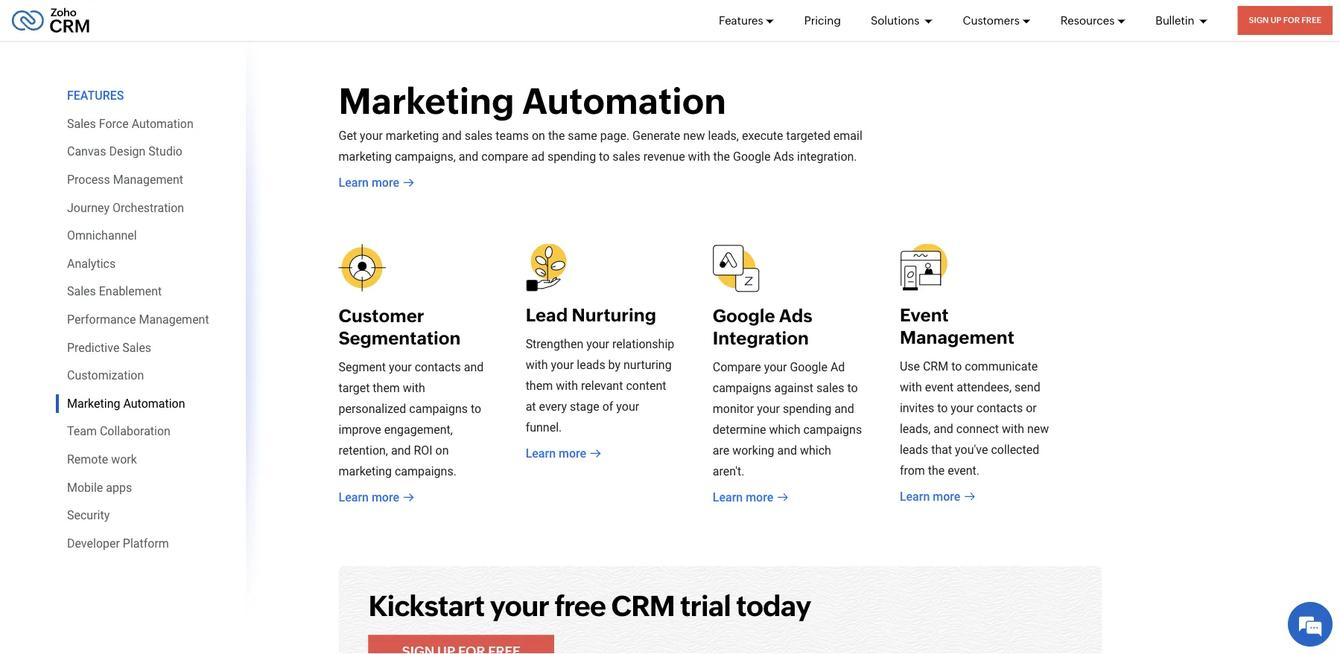 Task type: locate. For each thing, give the bounding box(es) containing it.
campaigns down against
[[803, 423, 862, 437]]

working
[[732, 444, 774, 458]]

leads left by
[[577, 358, 605, 372]]

use crm to communicate with event attendees, send invites to your contacts or leads, and connect with new leads that you've collected from the event.
[[900, 359, 1049, 478]]

the down that on the right bottom
[[928, 464, 945, 478]]

more for customer segmentation
[[372, 491, 399, 505]]

sales for sales enablement
[[67, 285, 96, 299]]

learn more link for event management
[[900, 488, 975, 506]]

remote work
[[67, 453, 137, 467]]

nurturing
[[623, 358, 672, 372]]

sales
[[465, 128, 493, 143], [612, 149, 640, 163], [816, 381, 844, 395]]

0 horizontal spatial on
[[435, 444, 449, 458]]

your right the get
[[360, 128, 383, 143]]

2 horizontal spatial sales
[[816, 381, 844, 395]]

0 vertical spatial contacts
[[415, 360, 461, 374]]

customization
[[67, 369, 144, 383]]

0 vertical spatial on
[[532, 128, 545, 143]]

your inside use crm to communicate with event attendees, send invites to your contacts or leads, and connect with new leads that you've collected from the event.
[[951, 401, 974, 415]]

automation for marketing automation get your marketing and sales teams on the same page. generate new leads, execute targeted email marketing campaigns, and compare ad spending to sales revenue with the google ads integration.
[[522, 81, 726, 122]]

0 vertical spatial management
[[113, 173, 183, 187]]

sales up canvas
[[67, 117, 96, 131]]

marketing
[[339, 81, 514, 122], [67, 397, 120, 411]]

your right of
[[616, 400, 639, 414]]

pricing link
[[804, 0, 841, 41]]

marketing up campaigns,
[[386, 128, 439, 143]]

ads down execute
[[773, 149, 794, 163]]

automation up collaboration
[[123, 397, 185, 411]]

sales enablement
[[67, 285, 162, 299]]

0 horizontal spatial them
[[373, 381, 400, 395]]

0 vertical spatial crm
[[923, 359, 948, 374]]

with
[[688, 149, 710, 163], [526, 358, 548, 372], [556, 379, 578, 393], [900, 380, 922, 394], [403, 381, 425, 395], [1002, 422, 1024, 436]]

more down campaigns.
[[372, 491, 399, 505]]

leads up from
[[900, 443, 928, 457]]

learn more link down "funnel."
[[526, 445, 601, 463]]

crm left trial
[[611, 590, 675, 623]]

0 vertical spatial the
[[548, 128, 565, 143]]

to inside compare your google ad campaigns against sales to monitor your spending and determine which campaigns are working and which aren't.
[[847, 381, 858, 395]]

with inside segment your contacts and target them with personalized campaigns to improve engagement, retention, and roi on marketing campaigns.
[[403, 381, 425, 395]]

the inside use crm to communicate with event attendees, send invites to your contacts or leads, and connect with new leads that you've collected from the event.
[[928, 464, 945, 478]]

1 vertical spatial leads,
[[900, 422, 931, 436]]

learn more down aren't.
[[713, 491, 773, 505]]

sales down analytics
[[67, 285, 96, 299]]

1 vertical spatial new
[[1027, 422, 1049, 436]]

0 vertical spatial spending
[[547, 149, 596, 163]]

kickstart
[[368, 590, 484, 623]]

to down page.
[[599, 149, 610, 163]]

your up by
[[586, 337, 609, 351]]

sign
[[1249, 16, 1269, 25]]

google up against
[[790, 360, 828, 374]]

contacts down segmentation
[[415, 360, 461, 374]]

sales for sales force automation
[[67, 117, 96, 131]]

automation
[[522, 81, 726, 122], [132, 117, 194, 131], [123, 397, 185, 411]]

1 vertical spatial leads
[[900, 443, 928, 457]]

menu shadow image
[[246, 0, 268, 635]]

1 vertical spatial marketing
[[339, 149, 392, 163]]

more for lead nurturing
[[559, 447, 586, 461]]

your down against
[[757, 402, 780, 416]]

2 horizontal spatial the
[[928, 464, 945, 478]]

google inside the google ads integration
[[713, 305, 775, 326]]

more down event.
[[933, 490, 960, 504]]

1 horizontal spatial marketing
[[339, 81, 514, 122]]

spending down against
[[783, 402, 831, 416]]

management for process
[[113, 173, 183, 187]]

1 horizontal spatial the
[[713, 149, 730, 163]]

nurturing
[[572, 305, 656, 326]]

your up connect
[[951, 401, 974, 415]]

2 horizontal spatial campaigns
[[803, 423, 862, 437]]

resources link
[[1061, 0, 1126, 41]]

learn for lead nurturing
[[526, 447, 556, 461]]

2 vertical spatial sales
[[816, 381, 844, 395]]

management down 'event'
[[900, 327, 1014, 348]]

learn more down from
[[900, 490, 960, 504]]

0 horizontal spatial new
[[683, 128, 705, 143]]

analytics
[[67, 257, 116, 271]]

more down working
[[746, 491, 773, 505]]

solutions link
[[871, 0, 933, 41]]

them inside 'strengthen your relationship with your leads by nurturing them with relevant content at every stage of your funnel.'
[[526, 379, 553, 393]]

compare
[[713, 360, 761, 374]]

leads
[[577, 358, 605, 372], [900, 443, 928, 457]]

to inside marketing automation get your marketing and sales teams on the same page. generate new leads, execute targeted email marketing campaigns, and compare ad spending to sales revenue with the google ads integration.
[[599, 149, 610, 163]]

learn down "funnel."
[[526, 447, 556, 461]]

1 horizontal spatial leads,
[[900, 422, 931, 436]]

marketing down the get
[[339, 149, 392, 163]]

learn more
[[339, 176, 399, 190], [526, 447, 586, 461], [900, 490, 960, 504], [339, 491, 399, 505], [713, 491, 773, 505]]

marketing up campaigns,
[[339, 81, 514, 122]]

customer
[[339, 305, 424, 326]]

0 vertical spatial leads,
[[708, 128, 739, 143]]

1 vertical spatial sales
[[612, 149, 640, 163]]

learn more for google ads integration
[[713, 491, 773, 505]]

page.
[[600, 128, 629, 143]]

sales up compare
[[465, 128, 493, 143]]

management up orchestration
[[113, 173, 183, 187]]

management for event
[[900, 327, 1014, 348]]

google up the integration
[[713, 305, 775, 326]]

leads,
[[708, 128, 739, 143], [900, 422, 931, 436]]

your down 'strengthen' on the left bottom of the page
[[551, 358, 574, 372]]

1 horizontal spatial spending
[[783, 402, 831, 416]]

trial
[[680, 590, 731, 623]]

personalized
[[339, 402, 406, 416]]

learn for customer segmentation
[[339, 491, 369, 505]]

more
[[372, 176, 399, 190], [559, 447, 586, 461], [933, 490, 960, 504], [372, 491, 399, 505], [746, 491, 773, 505]]

free
[[554, 590, 606, 623]]

0 vertical spatial google
[[733, 149, 771, 163]]

0 vertical spatial new
[[683, 128, 705, 143]]

and
[[442, 128, 462, 143], [459, 149, 478, 163], [464, 360, 484, 374], [834, 402, 854, 416], [934, 422, 953, 436], [391, 444, 411, 458], [777, 444, 797, 458]]

0 horizontal spatial sales
[[465, 128, 493, 143]]

team collaboration
[[67, 425, 171, 439]]

2 vertical spatial campaigns
[[803, 423, 862, 437]]

to right against
[[847, 381, 858, 395]]

automation up page.
[[522, 81, 726, 122]]

with right revenue at the top of page
[[688, 149, 710, 163]]

contacts
[[415, 360, 461, 374], [977, 401, 1023, 415]]

0 horizontal spatial campaigns
[[409, 402, 468, 416]]

on inside marketing automation get your marketing and sales teams on the same page. generate new leads, execute targeted email marketing campaigns, and compare ad spending to sales revenue with the google ads integration.
[[532, 128, 545, 143]]

1 vertical spatial crm
[[611, 590, 675, 623]]

ads inside marketing automation get your marketing and sales teams on the same page. generate new leads, execute targeted email marketing campaigns, and compare ad spending to sales revenue with the google ads integration.
[[773, 149, 794, 163]]

sales down the performance management
[[122, 341, 151, 355]]

management down enablement at the top of page
[[139, 313, 209, 327]]

your
[[360, 128, 383, 143], [586, 337, 609, 351], [551, 358, 574, 372], [389, 360, 412, 374], [764, 360, 787, 374], [616, 400, 639, 414], [951, 401, 974, 415], [757, 402, 780, 416], [490, 590, 549, 623]]

learn down aren't.
[[713, 491, 743, 505]]

learn more down retention,
[[339, 491, 399, 505]]

more for event management
[[933, 490, 960, 504]]

every
[[539, 400, 567, 414]]

developer
[[67, 537, 120, 551]]

learn down retention,
[[339, 491, 369, 505]]

marketing down retention,
[[339, 464, 392, 479]]

1 horizontal spatial contacts
[[977, 401, 1023, 415]]

the left same
[[548, 128, 565, 143]]

your down segmentation
[[389, 360, 412, 374]]

marketing inside marketing automation get your marketing and sales teams on the same page. generate new leads, execute targeted email marketing campaigns, and compare ad spending to sales revenue with the google ads integration.
[[339, 81, 514, 122]]

2 vertical spatial management
[[900, 327, 1014, 348]]

automation inside marketing automation get your marketing and sales teams on the same page. generate new leads, execute targeted email marketing campaigns, and compare ad spending to sales revenue with the google ads integration.
[[522, 81, 726, 122]]

event management
[[900, 305, 1014, 348]]

to down event on the bottom
[[937, 401, 948, 415]]

the right revenue at the top of page
[[713, 149, 730, 163]]

1 vertical spatial on
[[435, 444, 449, 458]]

1 vertical spatial google
[[713, 305, 775, 326]]

2 vertical spatial google
[[790, 360, 828, 374]]

learn more down "funnel."
[[526, 447, 586, 461]]

1 vertical spatial contacts
[[977, 401, 1023, 415]]

on inside segment your contacts and target them with personalized campaigns to improve engagement, retention, and roi on marketing campaigns.
[[435, 444, 449, 458]]

which up working
[[769, 423, 800, 437]]

target
[[339, 381, 370, 395]]

0 horizontal spatial leads,
[[708, 128, 739, 143]]

1 horizontal spatial on
[[532, 128, 545, 143]]

marketing inside segment your contacts and target them with personalized campaigns to improve engagement, retention, and roi on marketing campaigns.
[[339, 464, 392, 479]]

predictive
[[67, 341, 119, 355]]

with up engagement,
[[403, 381, 425, 395]]

on up the ad
[[532, 128, 545, 143]]

to left at
[[471, 402, 481, 416]]

0 vertical spatial sales
[[67, 117, 96, 131]]

1 vertical spatial management
[[139, 313, 209, 327]]

management
[[113, 173, 183, 187], [139, 313, 209, 327], [900, 327, 1014, 348]]

1 vertical spatial sales
[[67, 285, 96, 299]]

1 horizontal spatial crm
[[923, 359, 948, 374]]

sales for compare
[[816, 381, 844, 395]]

learn more link down from
[[900, 488, 975, 506]]

invites
[[900, 401, 934, 415]]

sales force automation
[[67, 117, 194, 131]]

0 vertical spatial sales
[[465, 128, 493, 143]]

0 vertical spatial marketing
[[339, 81, 514, 122]]

to up event on the bottom
[[951, 359, 962, 374]]

google inside marketing automation get your marketing and sales teams on the same page. generate new leads, execute targeted email marketing campaigns, and compare ad spending to sales revenue with the google ads integration.
[[733, 149, 771, 163]]

remote
[[67, 453, 108, 467]]

0 horizontal spatial contacts
[[415, 360, 461, 374]]

1 vertical spatial which
[[800, 444, 831, 458]]

spending down same
[[547, 149, 596, 163]]

bulletin
[[1156, 14, 1197, 27]]

collaboration
[[100, 425, 171, 439]]

platform
[[123, 537, 169, 551]]

which right working
[[800, 444, 831, 458]]

1 horizontal spatial new
[[1027, 422, 1049, 436]]

campaigns up engagement,
[[409, 402, 468, 416]]

at
[[526, 400, 536, 414]]

2 vertical spatial the
[[928, 464, 945, 478]]

0 vertical spatial ads
[[773, 149, 794, 163]]

leads, down invites
[[900, 422, 931, 436]]

1 horizontal spatial them
[[526, 379, 553, 393]]

leads, left execute
[[708, 128, 739, 143]]

them up at
[[526, 379, 553, 393]]

learn for google ads integration
[[713, 491, 743, 505]]

sales down page.
[[612, 149, 640, 163]]

them up personalized
[[373, 381, 400, 395]]

contacts down attendees,
[[977, 401, 1023, 415]]

team
[[67, 425, 97, 439]]

up
[[1270, 16, 1281, 25]]

lead
[[526, 305, 568, 326]]

sales down ad in the bottom right of the page
[[816, 381, 844, 395]]

campaigns down compare
[[713, 381, 771, 395]]

you've
[[955, 443, 988, 457]]

learn more for customer segmentation
[[339, 491, 399, 505]]

campaigns,
[[395, 149, 456, 163]]

management for performance
[[139, 313, 209, 327]]

sales inside compare your google ad campaigns against sales to monitor your spending and determine which campaigns are working and which aren't.
[[816, 381, 844, 395]]

google
[[733, 149, 771, 163], [713, 305, 775, 326], [790, 360, 828, 374]]

0 horizontal spatial leads
[[577, 358, 605, 372]]

learn more link down aren't.
[[713, 489, 788, 507]]

learn more link down retention,
[[339, 489, 414, 507]]

1 vertical spatial ads
[[779, 305, 812, 326]]

1 horizontal spatial leads
[[900, 443, 928, 457]]

for
[[1283, 16, 1300, 25]]

your inside segment your contacts and target them with personalized campaigns to improve engagement, retention, and roi on marketing campaigns.
[[389, 360, 412, 374]]

google down execute
[[733, 149, 771, 163]]

with up collected on the bottom of the page
[[1002, 422, 1024, 436]]

1 vertical spatial spending
[[783, 402, 831, 416]]

which
[[769, 423, 800, 437], [800, 444, 831, 458]]

0 vertical spatial leads
[[577, 358, 605, 372]]

relevant
[[581, 379, 623, 393]]

zoho crm logo image
[[11, 4, 90, 37]]

spending inside marketing automation get your marketing and sales teams on the same page. generate new leads, execute targeted email marketing campaigns, and compare ad spending to sales revenue with the google ads integration.
[[547, 149, 596, 163]]

marketing automation
[[67, 397, 185, 411]]

with inside marketing automation get your marketing and sales teams on the same page. generate new leads, execute targeted email marketing campaigns, and compare ad spending to sales revenue with the google ads integration.
[[688, 149, 710, 163]]

0 horizontal spatial spending
[[547, 149, 596, 163]]

1 vertical spatial marketing
[[67, 397, 120, 411]]

1 vertical spatial campaigns
[[409, 402, 468, 416]]

0 vertical spatial campaigns
[[713, 381, 771, 395]]

marketing up "team"
[[67, 397, 120, 411]]

new
[[683, 128, 705, 143], [1027, 422, 1049, 436]]

engagement,
[[384, 423, 453, 437]]

0 horizontal spatial marketing
[[67, 397, 120, 411]]

integration.
[[797, 149, 857, 163]]

2 vertical spatial marketing
[[339, 464, 392, 479]]

new up revenue at the top of page
[[683, 128, 705, 143]]

ads up the integration
[[779, 305, 812, 326]]

on right the "roi"
[[435, 444, 449, 458]]

more down "funnel."
[[559, 447, 586, 461]]

apps
[[106, 481, 132, 495]]

segment your contacts and target them with personalized campaigns to improve engagement, retention, and roi on marketing campaigns.
[[339, 360, 484, 479]]

learn down from
[[900, 490, 930, 504]]

sales
[[67, 117, 96, 131], [67, 285, 96, 299], [122, 341, 151, 355]]

new down or
[[1027, 422, 1049, 436]]

1 horizontal spatial campaigns
[[713, 381, 771, 395]]

crm up event on the bottom
[[923, 359, 948, 374]]

0 horizontal spatial crm
[[611, 590, 675, 623]]

retention,
[[339, 444, 388, 458]]

segment
[[339, 360, 386, 374]]



Task type: vqa. For each thing, say whether or not it's contained in the screenshot.
set
no



Task type: describe. For each thing, give the bounding box(es) containing it.
learn more link for lead nurturing
[[526, 445, 601, 463]]

of
[[602, 400, 613, 414]]

1 vertical spatial the
[[713, 149, 730, 163]]

learn more link for customer segmentation
[[339, 489, 414, 507]]

with up every
[[556, 379, 578, 393]]

revenue
[[643, 149, 685, 163]]

campaigns inside segment your contacts and target them with personalized campaigns to improve engagement, retention, and roi on marketing campaigns.
[[409, 402, 468, 416]]

leads, inside marketing automation get your marketing and sales teams on the same page. generate new leads, execute targeted email marketing campaigns, and compare ad spending to sales revenue with the google ads integration.
[[708, 128, 739, 143]]

connect
[[956, 422, 999, 436]]

use
[[900, 359, 920, 374]]

journey
[[67, 201, 109, 215]]

marketing for marketing automation get your marketing and sales teams on the same page. generate new leads, execute targeted email marketing campaigns, and compare ad spending to sales revenue with the google ads integration.
[[339, 81, 514, 122]]

attendees,
[[957, 380, 1012, 394]]

spending inside compare your google ad campaigns against sales to monitor your spending and determine which campaigns are working and which aren't.
[[783, 402, 831, 416]]

1 horizontal spatial sales
[[612, 149, 640, 163]]

your inside marketing automation get your marketing and sales teams on the same page. generate new leads, execute targeted email marketing campaigns, and compare ad spending to sales revenue with the google ads integration.
[[360, 128, 383, 143]]

ad
[[830, 360, 845, 374]]

learn down the get
[[339, 176, 369, 190]]

by
[[608, 358, 621, 372]]

determine
[[713, 423, 766, 437]]

more down campaigns,
[[372, 176, 399, 190]]

enablement
[[99, 285, 162, 299]]

pricing
[[804, 14, 841, 27]]

sign up for free link
[[1238, 6, 1333, 35]]

google inside compare your google ad campaigns against sales to monitor your spending and determine which campaigns are working and which aren't.
[[790, 360, 828, 374]]

that
[[931, 443, 952, 457]]

same
[[568, 128, 597, 143]]

canvas
[[67, 145, 106, 159]]

learn more link down the get
[[339, 174, 414, 192]]

content
[[626, 379, 666, 393]]

leads inside 'strengthen your relationship with your leads by nurturing them with relevant content at every stage of your funnel.'
[[577, 358, 605, 372]]

predictive sales
[[67, 341, 151, 355]]

features
[[67, 89, 124, 103]]

communicate
[[965, 359, 1038, 374]]

work
[[111, 453, 137, 467]]

from
[[900, 464, 925, 478]]

2 vertical spatial sales
[[122, 341, 151, 355]]

strengthen your relationship with your leads by nurturing them with relevant content at every stage of your funnel.
[[526, 337, 674, 435]]

learn more for event management
[[900, 490, 960, 504]]

relationship
[[612, 337, 674, 351]]

to inside segment your contacts and target them with personalized campaigns to improve engagement, retention, and roi on marketing campaigns.
[[471, 402, 481, 416]]

integration
[[713, 328, 809, 349]]

marketing for marketing automation
[[67, 397, 120, 411]]

leads inside use crm to communicate with event attendees, send invites to your contacts or leads, and connect with new leads that you've collected from the event.
[[900, 443, 928, 457]]

canvas design studio
[[67, 145, 182, 159]]

resources
[[1061, 14, 1115, 27]]

force
[[99, 117, 129, 131]]

lead nurturing
[[526, 305, 656, 326]]

stage
[[570, 400, 599, 414]]

kickstart your free crm trial today
[[368, 590, 811, 623]]

your up against
[[764, 360, 787, 374]]

ads inside the google ads integration
[[779, 305, 812, 326]]

crm inside use crm to communicate with event attendees, send invites to your contacts or leads, and connect with new leads that you've collected from the event.
[[923, 359, 948, 374]]

event
[[925, 380, 954, 394]]

mobile apps
[[67, 481, 132, 495]]

collected
[[991, 443, 1039, 457]]

are
[[713, 444, 729, 458]]

your left free
[[490, 590, 549, 623]]

leads, inside use crm to communicate with event attendees, send invites to your contacts or leads, and connect with new leads that you've collected from the event.
[[900, 422, 931, 436]]

monitor
[[713, 402, 754, 416]]

and inside use crm to communicate with event attendees, send invites to your contacts or leads, and connect with new leads that you've collected from the event.
[[934, 422, 953, 436]]

generate
[[632, 128, 680, 143]]

sign up for free
[[1249, 16, 1321, 25]]

with down the use
[[900, 380, 922, 394]]

contacts inside use crm to communicate with event attendees, send invites to your contacts or leads, and connect with new leads that you've collected from the event.
[[977, 401, 1023, 415]]

event.
[[948, 464, 980, 478]]

0 vertical spatial marketing
[[386, 128, 439, 143]]

omnichannel
[[67, 229, 137, 243]]

new inside use crm to communicate with event attendees, send invites to your contacts or leads, and connect with new leads that you've collected from the event.
[[1027, 422, 1049, 436]]

teams
[[496, 128, 529, 143]]

free
[[1302, 16, 1321, 25]]

process management
[[67, 173, 183, 187]]

journey orchestration
[[67, 201, 184, 215]]

with down 'strengthen' on the left bottom of the page
[[526, 358, 548, 372]]

learn more down the get
[[339, 176, 399, 190]]

studio
[[148, 145, 182, 159]]

solutions
[[871, 14, 922, 27]]

segmentation
[[339, 328, 461, 349]]

campaigns.
[[395, 464, 457, 479]]

aren't.
[[713, 464, 744, 479]]

event
[[900, 305, 949, 326]]

google ads integration
[[713, 305, 812, 349]]

get
[[339, 128, 357, 143]]

0 horizontal spatial the
[[548, 128, 565, 143]]

learn for event management
[[900, 490, 930, 504]]

performance
[[67, 313, 136, 327]]

sales for marketing
[[465, 128, 493, 143]]

learn more for lead nurturing
[[526, 447, 586, 461]]

new inside marketing automation get your marketing and sales teams on the same page. generate new leads, execute targeted email marketing campaigns, and compare ad spending to sales revenue with the google ads integration.
[[683, 128, 705, 143]]

bulletin link
[[1156, 0, 1208, 41]]

security
[[67, 509, 110, 523]]

developer platform
[[67, 537, 169, 551]]

learn more link for google ads integration
[[713, 489, 788, 507]]

roi
[[414, 444, 433, 458]]

features
[[719, 14, 763, 27]]

process
[[67, 173, 110, 187]]

contacts inside segment your contacts and target them with personalized campaigns to improve engagement, retention, and roi on marketing campaigns.
[[415, 360, 461, 374]]

features link
[[719, 0, 774, 41]]

them inside segment your contacts and target them with personalized campaigns to improve engagement, retention, and roi on marketing campaigns.
[[373, 381, 400, 395]]

customer segmentation
[[339, 305, 461, 349]]

design
[[109, 145, 146, 159]]

performance management
[[67, 313, 209, 327]]

0 vertical spatial which
[[769, 423, 800, 437]]

improve
[[339, 423, 381, 437]]

marketing automation get your marketing and sales teams on the same page. generate new leads, execute targeted email marketing campaigns, and compare ad spending to sales revenue with the google ads integration.
[[339, 81, 862, 163]]

mobile
[[67, 481, 103, 495]]

more for google ads integration
[[746, 491, 773, 505]]

automation for marketing automation
[[123, 397, 185, 411]]

compare
[[481, 149, 528, 163]]

orchestration
[[112, 201, 184, 215]]

automation up "studio"
[[132, 117, 194, 131]]

strengthen
[[526, 337, 583, 351]]



